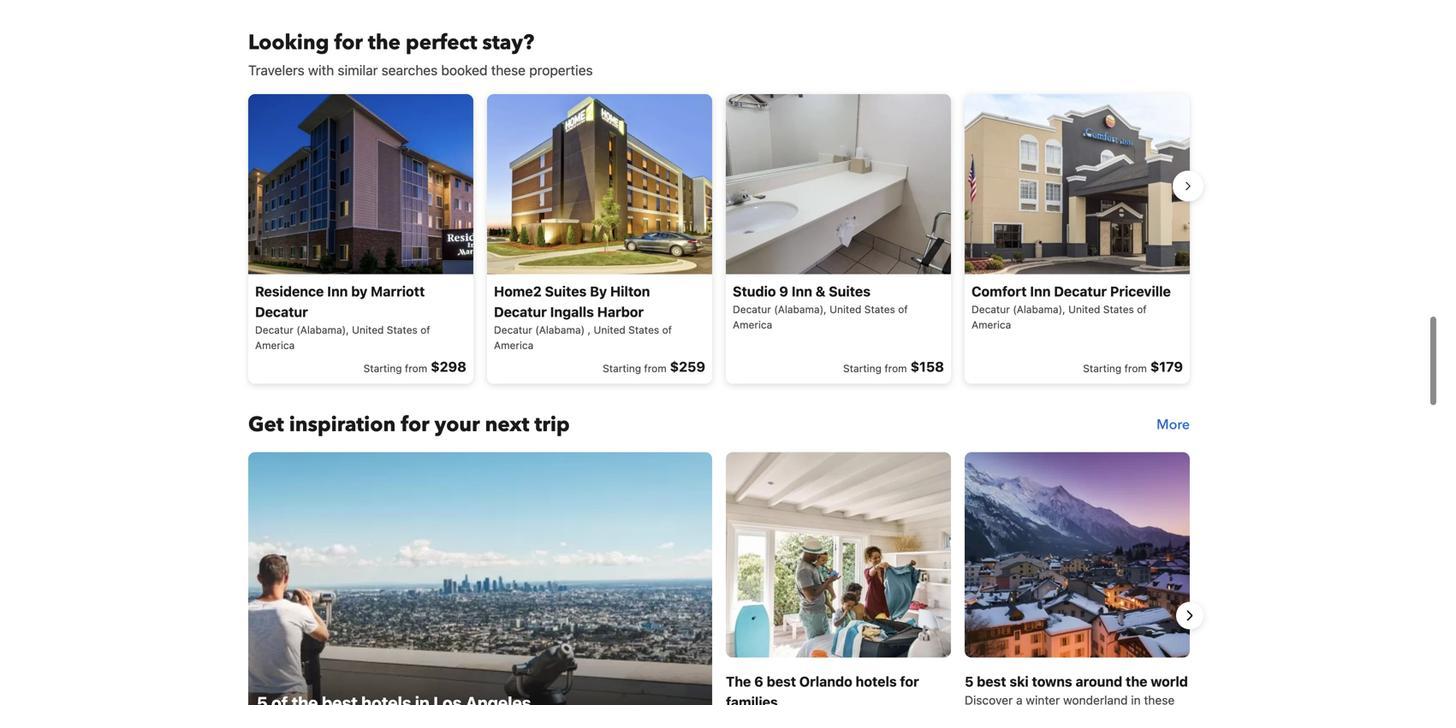Task type: describe. For each thing, give the bounding box(es) containing it.
inspiration
[[289, 411, 396, 439]]

properties
[[529, 62, 593, 78]]

(alabama), for $158
[[774, 303, 827, 315]]

world
[[1151, 674, 1188, 690]]

by
[[351, 283, 367, 299]]

get
[[248, 411, 284, 439]]

harbor
[[597, 304, 644, 320]]

united inside 'home2 suites by hilton decatur ingalls harbor decatur (alabama) , united states of america'
[[594, 324, 626, 336]]

for inside the 6 best orlando hotels for families
[[900, 674, 919, 690]]

with
[[308, 62, 334, 78]]

(alabama)
[[535, 324, 585, 336]]

9
[[779, 283, 788, 299]]

states inside the residence inn by marriott decatur decatur (alabama), united states of america
[[387, 324, 418, 336]]

5 best ski towns around the world
[[965, 674, 1188, 690]]

suites inside 'home2 suites by hilton decatur ingalls harbor decatur (alabama) , united states of america'
[[545, 283, 587, 299]]

states inside 'home2 suites by hilton decatur ingalls harbor decatur (alabama) , united states of america'
[[628, 324, 659, 336]]

the 6 best orlando hotels for families link
[[726, 452, 951, 705]]

perfect
[[406, 29, 477, 57]]

from for $259
[[644, 362, 667, 374]]

hilton
[[610, 283, 650, 299]]

more
[[1157, 415, 1190, 434]]

for inside looking for the perfect stay? travelers with similar searches booked these properties
[[334, 29, 363, 57]]

towns
[[1032, 674, 1072, 690]]

america inside studio 9 inn & suites decatur (alabama), united states of america
[[733, 319, 772, 331]]

starting from $158
[[843, 359, 944, 375]]

america inside comfort inn decatur priceville decatur (alabama), united states of america
[[972, 319, 1011, 331]]

inn inside studio 9 inn & suites decatur (alabama), united states of america
[[792, 283, 812, 299]]

hotels
[[856, 674, 897, 690]]

trip
[[535, 411, 570, 439]]

$259
[[670, 359, 705, 375]]

get inspiration for your next trip
[[248, 411, 570, 439]]

$298
[[431, 359, 467, 375]]

region containing residence inn by marriott decatur
[[235, 87, 1204, 391]]

$179
[[1150, 359, 1183, 375]]

by
[[590, 283, 607, 299]]

(alabama), for $298
[[296, 324, 349, 336]]

from for $298
[[405, 362, 427, 374]]

america inside the residence inn by marriott decatur decatur (alabama), united states of america
[[255, 339, 295, 351]]

decatur inside studio 9 inn & suites decatur (alabama), united states of america
[[733, 303, 771, 315]]

1 horizontal spatial the
[[1126, 674, 1148, 690]]

united inside the residence inn by marriott decatur decatur (alabama), united states of america
[[352, 324, 384, 336]]

united inside studio 9 inn & suites decatur (alabama), united states of america
[[830, 303, 862, 315]]

comfort
[[972, 283, 1027, 299]]

looking
[[248, 29, 329, 57]]

the inside looking for the perfect stay? travelers with similar searches booked these properties
[[368, 29, 401, 57]]

region containing the 6 best orlando hotels for families
[[235, 452, 1204, 705]]

residence
[[255, 283, 324, 299]]

5 best ski towns around the world image
[[965, 452, 1190, 658]]

more link
[[1157, 411, 1190, 439]]

the 6 best orlando hotels for families
[[726, 674, 919, 705]]

suites inside studio 9 inn & suites decatur (alabama), united states of america
[[829, 283, 871, 299]]

,
[[588, 324, 591, 336]]

inn for comfort
[[1030, 283, 1051, 299]]

around
[[1076, 674, 1123, 690]]

from for $158
[[885, 362, 907, 374]]

starting for $179
[[1083, 362, 1122, 374]]

families
[[726, 694, 778, 705]]

states inside comfort inn decatur priceville decatur (alabama), united states of america
[[1103, 303, 1134, 315]]

starting for $298
[[363, 362, 402, 374]]

6
[[754, 674, 763, 690]]



Task type: vqa. For each thing, say whether or not it's contained in the screenshot.
the topmost available
no



Task type: locate. For each thing, give the bounding box(es) containing it.
of up 'starting from $298'
[[421, 324, 430, 336]]

0 horizontal spatial for
[[334, 29, 363, 57]]

studio 9 inn & suites decatur (alabama), united states of america
[[733, 283, 908, 331]]

suites up "ingalls" on the left
[[545, 283, 587, 299]]

for left your
[[401, 411, 429, 439]]

0 vertical spatial for
[[334, 29, 363, 57]]

0 horizontal spatial best
[[767, 674, 796, 690]]

1 horizontal spatial (alabama),
[[774, 303, 827, 315]]

2 vertical spatial for
[[900, 674, 919, 690]]

(alabama), down "9"
[[774, 303, 827, 315]]

2 region from the top
[[235, 452, 1204, 705]]

starting inside starting from $179
[[1083, 362, 1122, 374]]

looking for the perfect stay? travelers with similar searches booked these properties
[[248, 29, 593, 78]]

united
[[830, 303, 862, 315], [1068, 303, 1100, 315], [352, 324, 384, 336], [594, 324, 626, 336]]

the left world
[[1126, 674, 1148, 690]]

1 horizontal spatial for
[[401, 411, 429, 439]]

2 horizontal spatial for
[[900, 674, 919, 690]]

of inside studio 9 inn & suites decatur (alabama), united states of america
[[898, 303, 908, 315]]

from left $298
[[405, 362, 427, 374]]

1 vertical spatial the
[[1126, 674, 1148, 690]]

studio
[[733, 283, 776, 299]]

2 best from the left
[[977, 674, 1006, 690]]

(alabama), inside studio 9 inn & suites decatur (alabama), united states of america
[[774, 303, 827, 315]]

inn
[[327, 283, 348, 299], [792, 283, 812, 299], [1030, 283, 1051, 299]]

starting for $259
[[603, 362, 641, 374]]

1 best from the left
[[767, 674, 796, 690]]

america inside 'home2 suites by hilton decatur ingalls harbor decatur (alabama) , united states of america'
[[494, 339, 534, 351]]

home2
[[494, 283, 542, 299]]

next
[[485, 411, 529, 439]]

united inside comfort inn decatur priceville decatur (alabama), united states of america
[[1068, 303, 1100, 315]]

ingalls
[[550, 304, 594, 320]]

these
[[491, 62, 526, 78]]

from inside starting from $179
[[1125, 362, 1147, 374]]

residence inn by marriott decatur decatur (alabama), united states of america
[[255, 283, 430, 351]]

starting left $158
[[843, 362, 882, 374]]

(alabama), inside the residence inn by marriott decatur decatur (alabama), united states of america
[[296, 324, 349, 336]]

inn left by
[[327, 283, 348, 299]]

states inside studio 9 inn & suites decatur (alabama), united states of america
[[864, 303, 895, 315]]

united up starting from $179
[[1068, 303, 1100, 315]]

4 starting from the left
[[1083, 362, 1122, 374]]

starting up get inspiration for your next trip
[[363, 362, 402, 374]]

&
[[816, 283, 826, 299]]

0 horizontal spatial (alabama),
[[296, 324, 349, 336]]

america down the comfort
[[972, 319, 1011, 331]]

(alabama), down the residence
[[296, 324, 349, 336]]

0 horizontal spatial inn
[[327, 283, 348, 299]]

1 vertical spatial for
[[401, 411, 429, 439]]

stay?
[[482, 29, 534, 57]]

america
[[733, 319, 772, 331], [972, 319, 1011, 331], [255, 339, 295, 351], [494, 339, 534, 351]]

0 vertical spatial region
[[235, 87, 1204, 391]]

0 vertical spatial the
[[368, 29, 401, 57]]

united up starting from $158
[[830, 303, 862, 315]]

best right 6
[[767, 674, 796, 690]]

starting from $179
[[1083, 359, 1183, 375]]

of up starting from $259
[[662, 324, 672, 336]]

best right 5
[[977, 674, 1006, 690]]

1 horizontal spatial best
[[977, 674, 1006, 690]]

1 region from the top
[[235, 87, 1204, 391]]

starting inside starting from $158
[[843, 362, 882, 374]]

inn inside the residence inn by marriott decatur decatur (alabama), united states of america
[[327, 283, 348, 299]]

3 starting from the left
[[843, 362, 882, 374]]

from left $158
[[885, 362, 907, 374]]

suites right &
[[829, 283, 871, 299]]

2 inn from the left
[[792, 283, 812, 299]]

states down harbor
[[628, 324, 659, 336]]

states down marriott
[[387, 324, 418, 336]]

of up starting from $158
[[898, 303, 908, 315]]

states down priceville at the right top
[[1103, 303, 1134, 315]]

(alabama), down the comfort
[[1013, 303, 1066, 315]]

the
[[368, 29, 401, 57], [1126, 674, 1148, 690]]

united down by
[[352, 324, 384, 336]]

suites
[[545, 283, 587, 299], [829, 283, 871, 299]]

the
[[726, 674, 751, 690]]

0 horizontal spatial the
[[368, 29, 401, 57]]

inn inside comfort inn decatur priceville decatur (alabama), united states of america
[[1030, 283, 1051, 299]]

of inside the residence inn by marriott decatur decatur (alabama), united states of america
[[421, 324, 430, 336]]

2 horizontal spatial (alabama),
[[1013, 303, 1066, 315]]

decatur
[[1054, 283, 1107, 299], [733, 303, 771, 315], [972, 303, 1010, 315], [255, 304, 308, 320], [494, 304, 547, 320], [255, 324, 293, 336], [494, 324, 532, 336]]

starting inside 'starting from $298'
[[363, 362, 402, 374]]

1 horizontal spatial inn
[[792, 283, 812, 299]]

of
[[898, 303, 908, 315], [1137, 303, 1147, 315], [421, 324, 430, 336], [662, 324, 672, 336]]

ski
[[1010, 674, 1029, 690]]

home2 suites by hilton decatur ingalls harbor decatur (alabama) , united states of america
[[494, 283, 672, 351]]

united right ,
[[594, 324, 626, 336]]

inn for residence
[[327, 283, 348, 299]]

$158
[[910, 359, 944, 375]]

starting from $298
[[363, 359, 467, 375]]

of inside 'home2 suites by hilton decatur ingalls harbor decatur (alabama) , united states of america'
[[662, 324, 672, 336]]

1 suites from the left
[[545, 283, 587, 299]]

starting for $158
[[843, 362, 882, 374]]

your
[[435, 411, 480, 439]]

from inside 'starting from $298'
[[405, 362, 427, 374]]

from inside starting from $259
[[644, 362, 667, 374]]

starting left the $179
[[1083, 362, 1122, 374]]

travelers
[[248, 62, 305, 78]]

from left '$259'
[[644, 362, 667, 374]]

1 vertical spatial region
[[235, 452, 1204, 705]]

2 from from the left
[[644, 362, 667, 374]]

of inside comfort inn decatur priceville decatur (alabama), united states of america
[[1137, 303, 1147, 315]]

0 horizontal spatial suites
[[545, 283, 587, 299]]

comfort inn decatur priceville decatur (alabama), united states of america
[[972, 283, 1171, 331]]

5 best ski towns around the world link
[[965, 452, 1190, 705]]

3 inn from the left
[[1030, 283, 1051, 299]]

region
[[235, 87, 1204, 391], [235, 452, 1204, 705]]

priceville
[[1110, 283, 1171, 299]]

orlando
[[799, 674, 852, 690]]

starting
[[363, 362, 402, 374], [603, 362, 641, 374], [843, 362, 882, 374], [1083, 362, 1122, 374]]

2 horizontal spatial inn
[[1030, 283, 1051, 299]]

of down priceville at the right top
[[1137, 303, 1147, 315]]

for
[[334, 29, 363, 57], [401, 411, 429, 439], [900, 674, 919, 690]]

the 6 best orlando hotels for families image
[[726, 452, 951, 658]]

3 from from the left
[[885, 362, 907, 374]]

next image
[[1180, 605, 1200, 626]]

starting down harbor
[[603, 362, 641, 374]]

states up starting from $158
[[864, 303, 895, 315]]

2 starting from the left
[[603, 362, 641, 374]]

booked
[[441, 62, 488, 78]]

starting inside starting from $259
[[603, 362, 641, 374]]

starting from $259
[[603, 359, 705, 375]]

best
[[767, 674, 796, 690], [977, 674, 1006, 690]]

for up similar
[[334, 29, 363, 57]]

(alabama), inside comfort inn decatur priceville decatur (alabama), united states of america
[[1013, 303, 1066, 315]]

1 from from the left
[[405, 362, 427, 374]]

from for $179
[[1125, 362, 1147, 374]]

states
[[864, 303, 895, 315], [1103, 303, 1134, 315], [387, 324, 418, 336], [628, 324, 659, 336]]

america down studio at top
[[733, 319, 772, 331]]

from inside starting from $158
[[885, 362, 907, 374]]

america down home2 on the left top of page
[[494, 339, 534, 351]]

1 inn from the left
[[327, 283, 348, 299]]

inn right the comfort
[[1030, 283, 1051, 299]]

inn right "9"
[[792, 283, 812, 299]]

4 from from the left
[[1125, 362, 1147, 374]]

5
[[965, 674, 974, 690]]

(alabama),
[[774, 303, 827, 315], [1013, 303, 1066, 315], [296, 324, 349, 336]]

1 horizontal spatial suites
[[829, 283, 871, 299]]

searches
[[381, 62, 438, 78]]

similar
[[338, 62, 378, 78]]

1 starting from the left
[[363, 362, 402, 374]]

2 suites from the left
[[829, 283, 871, 299]]

the up searches
[[368, 29, 401, 57]]

from
[[405, 362, 427, 374], [644, 362, 667, 374], [885, 362, 907, 374], [1125, 362, 1147, 374]]

from left the $179
[[1125, 362, 1147, 374]]

america down the residence
[[255, 339, 295, 351]]

for right hotels
[[900, 674, 919, 690]]

best inside the 6 best orlando hotels for families
[[767, 674, 796, 690]]

marriott
[[371, 283, 425, 299]]



